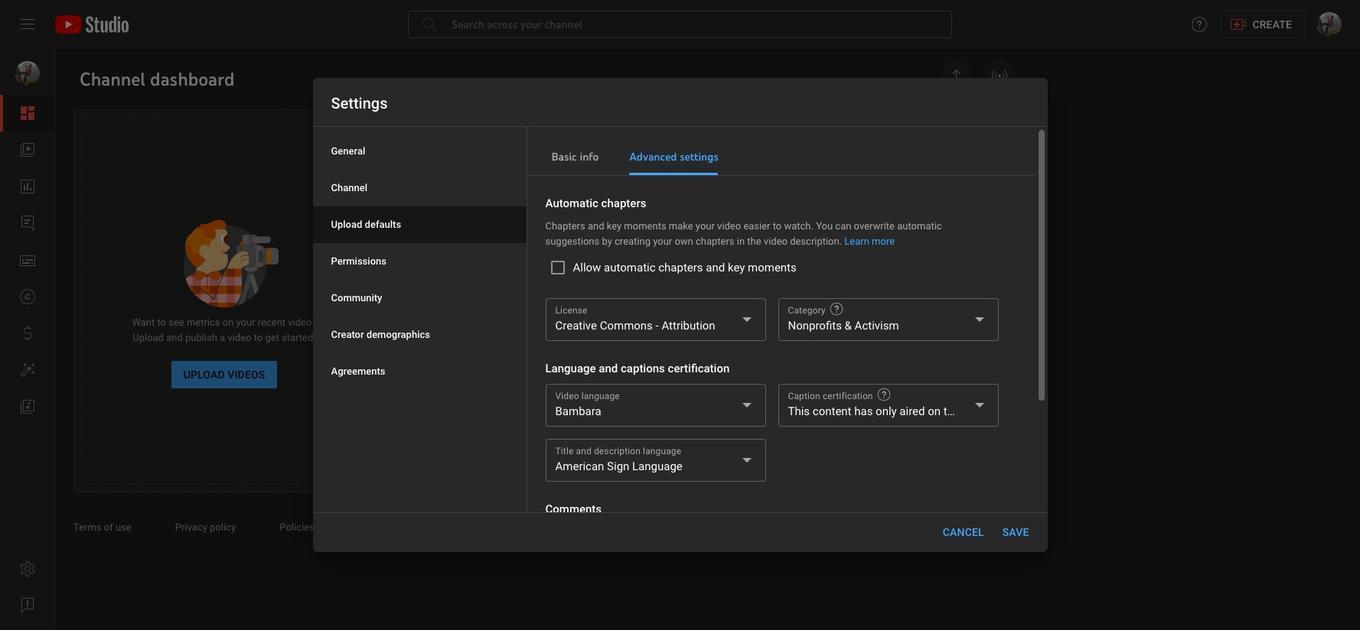 Task type: locate. For each thing, give the bounding box(es) containing it.
to right 'easier'
[[773, 220, 782, 232]]

certification right caption
[[823, 391, 873, 402]]

community down permissions
[[331, 292, 382, 304]]

key up by
[[607, 220, 622, 232]]

& inside settings dialog
[[845, 319, 852, 333]]

automatic up the guidelines on the right of the page
[[897, 220, 942, 232]]

your right on in the left of the page
[[236, 317, 255, 328]]

0 horizontal spatial &
[[317, 522, 323, 533]]

more
[[872, 236, 895, 247]]

general
[[331, 145, 365, 157]]

to down the description.
[[820, 256, 829, 267]]

2 vertical spatial upload
[[183, 369, 225, 381]]

publish
[[185, 332, 217, 344]]

now
[[899, 170, 918, 181]]

2 vertical spatial video
[[228, 332, 251, 344]]

1 horizontal spatial moments
[[748, 261, 797, 275]]

0 horizontal spatial of
[[104, 522, 113, 533]]

started.
[[282, 332, 316, 344]]

tooltip up nonprofits & activism
[[829, 302, 844, 317]]

your for easier
[[696, 220, 715, 232]]

and inside chapters and key moments make your video easier to watch. you can overwrite automatic suggestions by creating your own chapters in the video description.
[[588, 220, 604, 232]]

0 vertical spatial chapters
[[601, 197, 646, 210]]

go
[[413, 409, 427, 422]]

—
[[667, 307, 675, 318]]

0 horizontal spatial automatic
[[604, 261, 656, 275]]

0 horizontal spatial language
[[545, 362, 596, 376]]

key
[[607, 220, 622, 232], [728, 261, 745, 275]]

1 vertical spatial video
[[764, 236, 788, 247]]

of
[[781, 213, 790, 224], [104, 522, 113, 533]]

channel inside button
[[447, 409, 496, 422]]

your left the own
[[653, 236, 672, 247]]

1 vertical spatial channel
[[447, 409, 496, 422]]

0 vertical spatial &
[[845, 319, 852, 333]]

upload down publish
[[183, 369, 225, 381]]

upload inside "button"
[[183, 369, 225, 381]]

1 horizontal spatial language
[[643, 446, 681, 457]]

menu containing general
[[313, 133, 526, 390]]

channel up the description.
[[792, 213, 827, 224]]

description
[[594, 446, 641, 457]]

learn more
[[844, 236, 895, 247]]

certification
[[668, 362, 730, 376], [823, 391, 873, 402]]

0 vertical spatial upload
[[331, 219, 362, 230]]

0 horizontal spatial tooltip
[[829, 302, 844, 317]]

automatic
[[897, 220, 942, 232], [604, 261, 656, 275]]

0 vertical spatial language
[[581, 391, 620, 402]]

learn
[[844, 236, 869, 247]]

channel
[[331, 182, 367, 194]]

create button
[[1221, 11, 1305, 38]]

1 vertical spatial community
[[331, 292, 382, 304]]

go to channel analytics button
[[406, 402, 562, 429]]

upcoming changes to community guidelines warnings link
[[732, 242, 996, 299]]

expansion of channel permissions link
[[732, 199, 996, 241]]

0 horizontal spatial upload
[[133, 332, 164, 344]]

policies
[[280, 522, 314, 533]]

2 horizontal spatial your
[[696, 220, 715, 232]]

1 vertical spatial of
[[104, 522, 113, 533]]

and inside title and description language american sign language
[[576, 446, 592, 457]]

chapters and key moments make your video easier to watch. you can overwrite automatic suggestions by creating your own chapters in the video description.
[[545, 220, 942, 247]]

language right the sign
[[632, 460, 683, 474]]

video up in
[[717, 220, 741, 232]]

2 vertical spatial chapters
[[658, 261, 703, 275]]

moments inside option
[[748, 261, 797, 275]]

& left safety in the bottom of the page
[[317, 522, 323, 533]]

Allow automatic chapters and key moments checkbox
[[545, 256, 800, 280]]

of left use
[[104, 522, 113, 533]]

want
[[132, 317, 155, 328]]

language and captions certification
[[545, 362, 730, 376]]

1 horizontal spatial &
[[845, 319, 852, 333]]

moments inside chapters and key moments make your video easier to watch. you can overwrite automatic suggestions by creating your own chapters in the video description.
[[624, 220, 666, 232]]

language up bambara at the bottom left of page
[[581, 391, 620, 402]]

0 vertical spatial your
[[696, 220, 715, 232]]

chapters inside chapters and key moments make your video easier to watch. you can overwrite automatic suggestions by creating your own chapters in the video description.
[[696, 236, 734, 247]]

1 vertical spatial automatic
[[604, 261, 656, 275]]

0 horizontal spatial community
[[331, 292, 382, 304]]

cancel button
[[937, 519, 990, 546]]

1 horizontal spatial channel
[[792, 213, 827, 224]]

your for video?
[[236, 317, 255, 328]]

chapters left in
[[696, 236, 734, 247]]

automatic down creating
[[604, 261, 656, 275]]

to right go
[[430, 409, 444, 422]]

privacy
[[175, 522, 207, 533]]

language
[[545, 362, 596, 376], [632, 460, 683, 474]]

-
[[656, 319, 659, 333]]

0 vertical spatial of
[[781, 213, 790, 224]]

1 vertical spatial chapters
[[696, 236, 734, 247]]

and down see
[[166, 332, 183, 344]]

1 vertical spatial &
[[317, 522, 323, 533]]

1 vertical spatial upload
[[133, 332, 164, 344]]

0 horizontal spatial channel
[[447, 409, 496, 422]]

tooltip right caption certification
[[876, 387, 891, 403]]

policies & safety
[[280, 522, 356, 533]]

of right 'easier'
[[781, 213, 790, 224]]

0 vertical spatial language
[[545, 362, 596, 376]]

sign
[[607, 460, 629, 474]]

language
[[581, 391, 620, 402], [643, 446, 681, 457]]

settings
[[331, 94, 388, 113]]

1 vertical spatial moments
[[748, 261, 797, 275]]

video right the
[[764, 236, 788, 247]]

video language bambara
[[555, 391, 620, 419]]

use
[[115, 522, 131, 533]]

upcoming
[[732, 256, 778, 267]]

0 vertical spatial channel
[[792, 213, 827, 224]]

2 horizontal spatial video
[[764, 236, 788, 247]]

upload down want
[[133, 332, 164, 344]]

allow automatic chapters and key moments
[[573, 261, 797, 275]]

basic
[[551, 150, 577, 164]]

language up video
[[545, 362, 596, 376]]

1 vertical spatial tooltip
[[876, 387, 891, 403]]

& for policies
[[317, 522, 323, 533]]

channel
[[792, 213, 827, 224], [447, 409, 496, 422]]

upload videos button
[[171, 361, 277, 389]]

0 horizontal spatial key
[[607, 220, 622, 232]]

guidelines
[[885, 256, 931, 267]]

go to channel analytics link
[[394, 402, 694, 429]]

& left activism
[[845, 319, 852, 333]]

menu
[[313, 133, 526, 390]]

1 horizontal spatial upload
[[183, 369, 225, 381]]

0 horizontal spatial certification
[[668, 362, 730, 376]]

of inside expansion of channel permissions link
[[781, 213, 790, 224]]

0 vertical spatial tooltip
[[829, 302, 844, 317]]

community inside upcoming changes to community guidelines warnings
[[831, 256, 882, 267]]

1 vertical spatial language
[[643, 446, 681, 457]]

community inside menu
[[331, 292, 382, 304]]

moments up creating
[[624, 220, 666, 232]]

safety
[[325, 522, 353, 533]]

tooltip
[[829, 302, 844, 317], [876, 387, 891, 403]]

analytics
[[499, 409, 556, 422]]

moments down the
[[748, 261, 797, 275]]

1 horizontal spatial language
[[632, 460, 683, 474]]

changes
[[780, 256, 818, 267]]

policies & safety link
[[280, 522, 368, 533]]

and for language and captions certification
[[599, 362, 618, 376]]

0 vertical spatial moments
[[624, 220, 666, 232]]

chapters up creating
[[601, 197, 646, 210]]

video right a
[[228, 332, 251, 344]]

creative
[[555, 319, 597, 333]]

automatic inside chapters and key moments make your video easier to watch. you can overwrite automatic suggestions by creating your own chapters in the video description.
[[897, 220, 942, 232]]

tooltip for creative commons - attribution
[[829, 302, 844, 317]]

upload for upload videos
[[183, 369, 225, 381]]

2 vertical spatial your
[[236, 317, 255, 328]]

1 horizontal spatial key
[[728, 261, 745, 275]]

and left warnings
[[706, 261, 725, 275]]

learn more link
[[844, 236, 895, 247]]

metrics
[[187, 317, 220, 328]]

video
[[717, 220, 741, 232], [764, 236, 788, 247], [228, 332, 251, 344]]

chapters down the own
[[658, 261, 703, 275]]

upload inside menu
[[331, 219, 362, 230]]

community down learn at the right
[[831, 256, 882, 267]]

& for nonprofits
[[845, 319, 852, 333]]

key down in
[[728, 261, 745, 275]]

1 vertical spatial certification
[[823, 391, 873, 402]]

language right 'description'
[[643, 446, 681, 457]]

upload left 'defaults' at the left top
[[331, 219, 362, 230]]

and inside the want to see metrics on your recent video? upload and publish a video to get started.
[[166, 332, 183, 344]]

0 vertical spatial certification
[[668, 362, 730, 376]]

of for expansion
[[781, 213, 790, 224]]

and left 'captions'
[[599, 362, 618, 376]]

to
[[773, 220, 782, 232], [820, 256, 829, 267], [157, 317, 166, 328], [254, 332, 263, 344], [430, 409, 444, 422]]

1 horizontal spatial automatic
[[897, 220, 942, 232]]

2 horizontal spatial upload
[[331, 219, 362, 230]]

"top
[[732, 170, 752, 181]]

expansion
[[732, 213, 778, 224]]

automatic
[[545, 197, 598, 210]]

0 vertical spatial key
[[607, 220, 622, 232]]

0 vertical spatial automatic
[[897, 220, 942, 232]]

1 vertical spatial language
[[632, 460, 683, 474]]

1 horizontal spatial tooltip
[[876, 387, 891, 403]]

captions
[[621, 362, 665, 376]]

1 horizontal spatial community
[[831, 256, 882, 267]]

and up american
[[576, 446, 592, 457]]

nonprofits
[[788, 319, 842, 333]]

1 horizontal spatial of
[[781, 213, 790, 224]]

your
[[696, 220, 715, 232], [653, 236, 672, 247], [236, 317, 255, 328]]

settings dialog
[[313, 78, 1047, 631]]

your inside the want to see metrics on your recent video? upload and publish a video to get started.
[[236, 317, 255, 328]]

and up by
[[588, 220, 604, 232]]

expansion of channel permissions
[[732, 213, 884, 224]]

permissions
[[830, 213, 884, 224]]

your right make on the top of page
[[696, 220, 715, 232]]

0 horizontal spatial your
[[236, 317, 255, 328]]

and for title and description language american sign language
[[576, 446, 592, 457]]

menu inside settings dialog
[[313, 133, 526, 390]]

you
[[816, 220, 833, 232]]

1 horizontal spatial video
[[717, 220, 741, 232]]

0 horizontal spatial moments
[[624, 220, 666, 232]]

advanced
[[629, 150, 677, 164]]

automatic inside option
[[604, 261, 656, 275]]

channel right go
[[447, 409, 496, 422]]

0 vertical spatial community
[[831, 256, 882, 267]]

certification down "attribution"
[[668, 362, 730, 376]]

0 horizontal spatial video
[[228, 332, 251, 344]]

1 vertical spatial key
[[728, 261, 745, 275]]

1 vertical spatial your
[[653, 236, 672, 247]]

basic info
[[551, 150, 599, 164]]

commons
[[600, 319, 653, 333]]

&
[[845, 319, 852, 333], [317, 522, 323, 533]]

0 horizontal spatial language
[[581, 391, 620, 402]]

easier
[[743, 220, 770, 232]]



Task type: vqa. For each thing, say whether or not it's contained in the screenshot.
second Last from the bottom
no



Task type: describe. For each thing, give the bounding box(es) containing it.
key inside option
[[728, 261, 745, 275]]

save button
[[996, 519, 1035, 546]]

caption certification
[[788, 391, 873, 402]]

license creative commons - attribution
[[555, 305, 715, 333]]

video
[[555, 391, 579, 402]]

can
[[835, 220, 851, 232]]

"top community clips" shelf available now link
[[732, 156, 996, 198]]

to inside chapters and key moments make your video easier to watch. you can overwrite automatic suggestions by creating your own chapters in the video description.
[[773, 220, 782, 232]]

upcoming changes to community guidelines warnings
[[732, 256, 931, 282]]

terms of use
[[73, 522, 134, 533]]

community
[[755, 170, 804, 181]]

allow
[[573, 261, 601, 275]]

settings
[[680, 150, 719, 164]]

shelf
[[833, 170, 855, 181]]

key inside chapters and key moments make your video easier to watch. you can overwrite automatic suggestions by creating your own chapters in the video description.
[[607, 220, 622, 232]]

and for chapters and key moments make your video easier to watch. you can overwrite automatic suggestions by creating your own chapters in the video description.
[[588, 220, 604, 232]]

demographics
[[366, 329, 430, 341]]

video?
[[288, 317, 317, 328]]

creator demographics
[[331, 329, 430, 341]]

license
[[555, 305, 588, 316]]

to inside upcoming changes to community guidelines warnings
[[820, 256, 829, 267]]

terms
[[73, 522, 101, 533]]

and inside option
[[706, 261, 725, 275]]

0 vertical spatial video
[[717, 220, 741, 232]]

upload inside the want to see metrics on your recent video? upload and publish a video to get started.
[[133, 332, 164, 344]]

available
[[858, 170, 897, 181]]

bambara
[[555, 405, 601, 419]]

a
[[220, 332, 225, 344]]

american
[[555, 460, 604, 474]]

terms of use link
[[73, 522, 146, 533]]

save
[[1002, 527, 1029, 539]]

want to see metrics on your recent video? upload and publish a video to get started.
[[132, 317, 317, 344]]

comments
[[545, 503, 602, 517]]

in
[[737, 236, 745, 247]]

language inside 'video language bambara'
[[581, 391, 620, 402]]

chapters
[[545, 220, 585, 232]]

nonprofits & activism
[[788, 319, 899, 333]]

videos
[[228, 369, 265, 381]]

category
[[788, 305, 826, 316]]

caption
[[788, 391, 820, 402]]

chapters inside option
[[658, 261, 703, 275]]

channel for to
[[447, 409, 496, 422]]

to left see
[[157, 317, 166, 328]]

0.0 —
[[646, 307, 675, 318]]

video inside the want to see metrics on your recent video? upload and publish a video to get started.
[[228, 332, 251, 344]]

title
[[555, 446, 574, 457]]

0.0
[[646, 307, 660, 318]]

the
[[747, 236, 761, 247]]

info
[[580, 150, 599, 164]]

permissions
[[331, 256, 386, 267]]

defaults
[[365, 219, 401, 230]]

recent
[[258, 317, 286, 328]]

privacy policy
[[175, 522, 238, 533]]

create
[[1252, 18, 1292, 31]]

language inside title and description language american sign language
[[643, 446, 681, 457]]

account image
[[1317, 12, 1342, 37]]

upload videos
[[183, 369, 265, 381]]

upload defaults
[[331, 219, 401, 230]]

1 horizontal spatial certification
[[823, 391, 873, 402]]

tooltip for bambara
[[876, 387, 891, 403]]

title and description language american sign language
[[555, 446, 683, 474]]

privacy policy link
[[175, 522, 250, 533]]

automatic chapters
[[545, 197, 646, 210]]

creator
[[331, 329, 364, 341]]

suggestions
[[545, 236, 599, 247]]

to left get
[[254, 332, 263, 344]]

activism
[[855, 319, 899, 333]]

warnings
[[732, 271, 773, 282]]

language inside title and description language american sign language
[[632, 460, 683, 474]]

to inside button
[[430, 409, 444, 422]]

see
[[169, 317, 184, 328]]

of for terms
[[104, 522, 113, 533]]

go to channel analytics
[[413, 409, 556, 422]]

creating
[[615, 236, 651, 247]]

attribution
[[662, 319, 715, 333]]

own
[[675, 236, 693, 247]]

channel for of
[[792, 213, 827, 224]]

agreements
[[331, 366, 385, 377]]

watch.
[[784, 220, 814, 232]]

1 horizontal spatial your
[[653, 236, 672, 247]]

overwrite
[[854, 220, 895, 232]]

upload for upload defaults
[[331, 219, 362, 230]]

make
[[669, 220, 693, 232]]

get
[[265, 332, 279, 344]]

policy
[[210, 522, 236, 533]]

clips"
[[807, 170, 831, 181]]

cancel
[[943, 527, 984, 539]]

description.
[[790, 236, 842, 247]]

"top community clips" shelf available now
[[732, 170, 918, 181]]

advanced settings
[[629, 150, 719, 164]]



